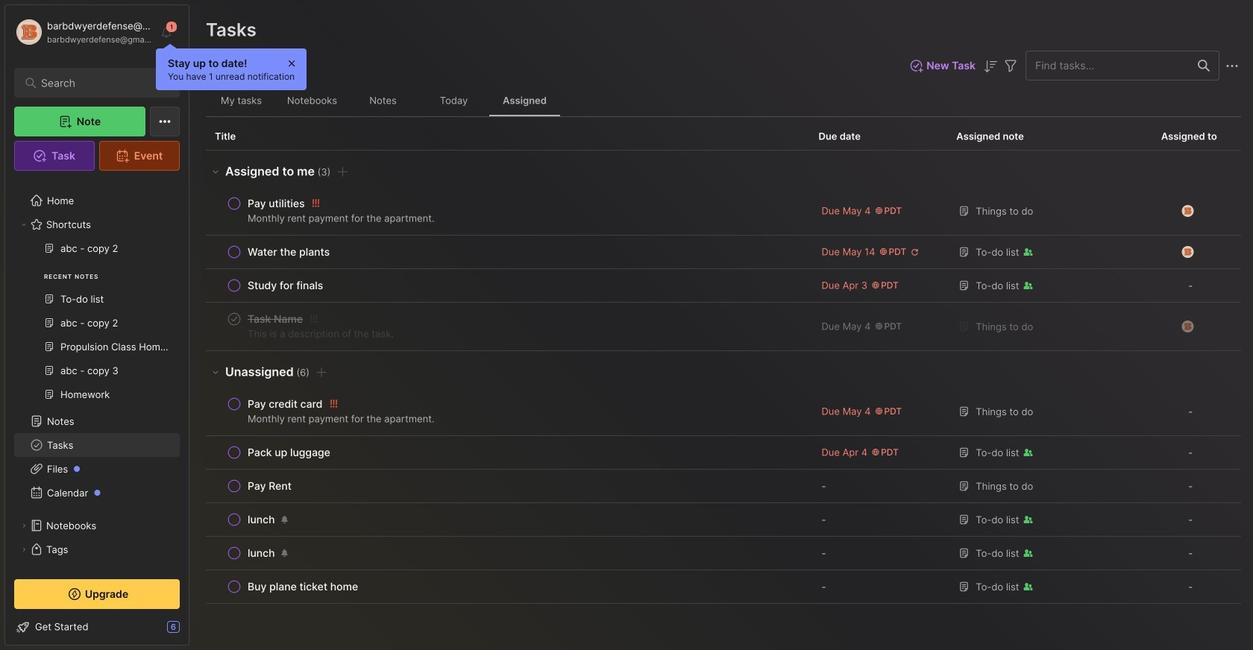 Task type: vqa. For each thing, say whether or not it's contained in the screenshot.
you associated with Note 7 "row"
no



Task type: describe. For each thing, give the bounding box(es) containing it.
Sort tasks by… field
[[982, 57, 1000, 75]]

task name 4 cell
[[248, 312, 303, 327]]

create a task image for 'collapse assignedtome' icon
[[334, 163, 352, 181]]

Help and Learning task checklist field
[[5, 615, 189, 639]]

group inside main element
[[14, 236, 180, 416]]

Find tasks… text field
[[1026, 53, 1189, 78]]

pay utilities 1 cell
[[248, 196, 305, 211]]

More actions and view options field
[[1220, 56, 1241, 75]]

filter tasks image
[[1002, 57, 1020, 75]]

buy plane ticket home 11 cell
[[248, 580, 358, 595]]

collapse assignedtome image
[[210, 165, 222, 177]]

click to collapse image
[[188, 623, 200, 641]]

Search text field
[[41, 76, 160, 90]]

water the plants 2 cell
[[248, 245, 330, 260]]

main element
[[0, 0, 194, 651]]



Task type: locate. For each thing, give the bounding box(es) containing it.
pack up luggage 7 cell
[[248, 445, 330, 460]]

create a task image
[[334, 163, 352, 181], [313, 364, 330, 382]]

0 vertical spatial create a task image
[[334, 163, 352, 181]]

tree
[[5, 180, 189, 618]]

create a task image for collapse unassigned icon
[[313, 364, 330, 382]]

1 horizontal spatial create a task image
[[334, 163, 352, 181]]

pay rent 8 cell
[[248, 479, 292, 494]]

1 vertical spatial create a task image
[[313, 364, 330, 382]]

group
[[14, 236, 180, 416]]

tree inside main element
[[5, 180, 189, 618]]

study for finals 3 cell
[[248, 278, 323, 293]]

none search field inside main element
[[41, 74, 160, 92]]

collapse unassigned image
[[210, 366, 222, 378]]

expand tags image
[[19, 545, 28, 554]]

row group
[[206, 151, 1241, 604]]

lunch 10 cell
[[248, 546, 275, 561]]

0 horizontal spatial create a task image
[[313, 364, 330, 382]]

tooltip
[[156, 43, 307, 90]]

lunch 9 cell
[[248, 512, 275, 527]]

expand notebooks image
[[19, 521, 28, 530]]

row
[[206, 187, 1241, 236], [215, 193, 801, 229], [206, 236, 1241, 269], [215, 242, 801, 263], [206, 269, 1241, 303], [215, 275, 801, 296], [206, 303, 1241, 351], [215, 309, 801, 345], [206, 388, 1241, 436], [215, 394, 801, 430], [206, 436, 1241, 470], [215, 442, 801, 463], [206, 470, 1241, 504], [215, 476, 801, 497], [206, 504, 1241, 537], [215, 510, 801, 530], [206, 537, 1241, 571], [215, 543, 801, 564], [206, 571, 1241, 604], [215, 577, 801, 598]]

None search field
[[41, 74, 160, 92]]

more actions and view options image
[[1223, 57, 1241, 75]]

Account field
[[14, 17, 152, 47]]

pay credit card 6 cell
[[248, 397, 323, 412]]

Filter tasks field
[[1002, 56, 1020, 75]]



